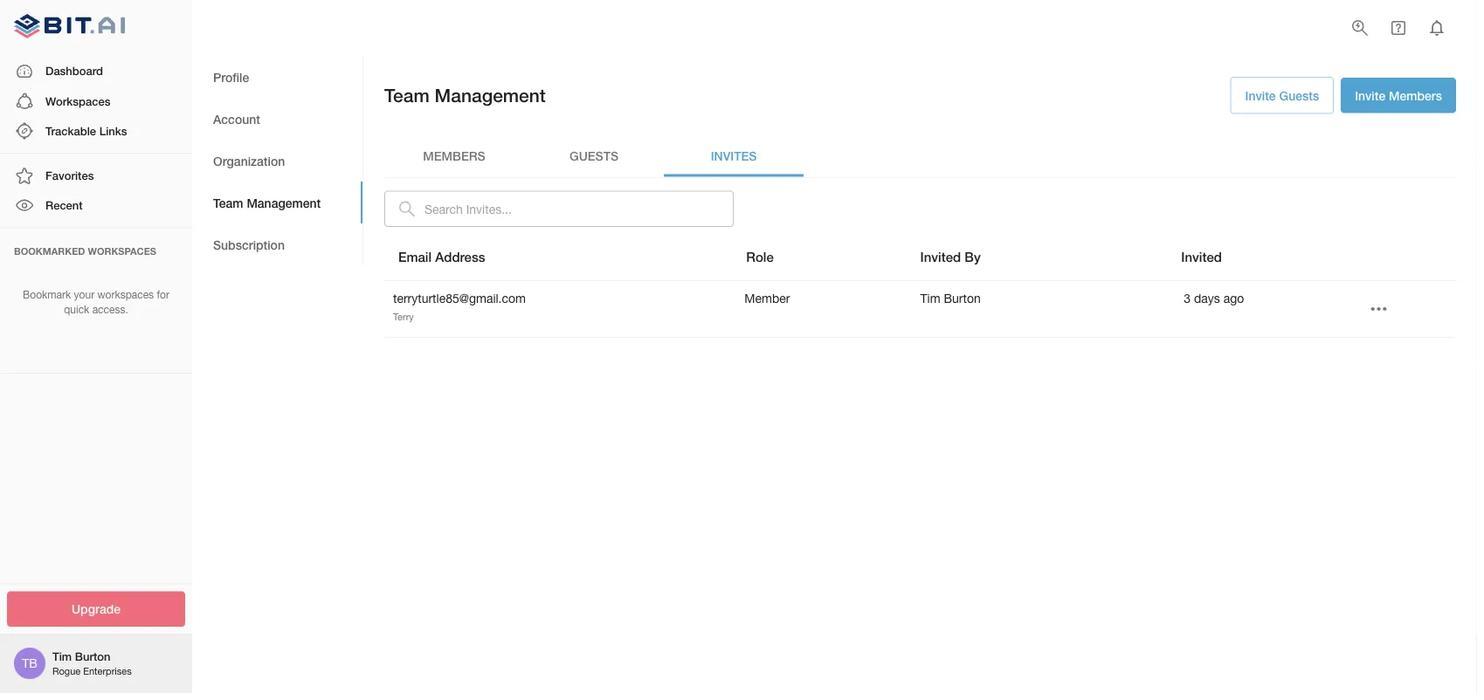 Task type: describe. For each thing, give the bounding box(es) containing it.
members button
[[384, 135, 524, 177]]

role
[[746, 250, 774, 265]]

invited for invited by
[[920, 250, 961, 265]]

invite guests button
[[1231, 77, 1334, 114]]

team inside team management "link"
[[213, 195, 243, 210]]

for
[[157, 289, 169, 301]]

workspaces
[[88, 246, 156, 257]]

subscription link
[[192, 224, 363, 266]]

bookmarked
[[14, 246, 85, 257]]

tim for tim burton rogue enterprises
[[52, 650, 72, 664]]

bookmark your workspaces for quick access.
[[23, 289, 169, 316]]

0 vertical spatial management
[[435, 84, 546, 106]]

dashboard
[[45, 64, 103, 78]]

tab list containing members
[[384, 135, 1456, 177]]

team management link
[[192, 182, 363, 224]]

by
[[965, 250, 981, 265]]

invited by
[[920, 250, 981, 265]]

0 vertical spatial team management
[[384, 84, 546, 106]]

team management inside "link"
[[213, 195, 321, 210]]

links
[[99, 124, 127, 138]]

invite members
[[1355, 88, 1443, 103]]

tim burton rogue enterprises
[[52, 650, 132, 677]]

rogue
[[52, 666, 81, 677]]

invites
[[711, 149, 757, 163]]

members
[[423, 149, 485, 163]]

dashboard button
[[0, 56, 192, 86]]

email address
[[398, 250, 485, 265]]

invited for invited
[[1181, 250, 1222, 265]]

your
[[74, 289, 94, 301]]

workspaces
[[97, 289, 154, 301]]

3 days ago
[[1184, 291, 1244, 306]]

email
[[398, 250, 432, 265]]

profile link
[[192, 56, 363, 98]]

guests
[[570, 149, 619, 163]]

bookmark
[[23, 289, 71, 301]]

upgrade
[[72, 602, 121, 617]]

terry
[[393, 311, 414, 323]]

ago
[[1224, 291, 1244, 306]]

organization link
[[192, 140, 363, 182]]

0 vertical spatial team
[[384, 84, 430, 106]]

terryturtle85@gmail.com
[[393, 291, 526, 306]]

recent
[[45, 199, 83, 212]]

tim for tim burton
[[920, 291, 941, 306]]



Task type: vqa. For each thing, say whether or not it's contained in the screenshot.
left Team
yes



Task type: locate. For each thing, give the bounding box(es) containing it.
tab list
[[192, 56, 363, 266], [384, 135, 1456, 177]]

organization
[[213, 154, 285, 168]]

1 vertical spatial burton
[[75, 650, 110, 664]]

team management down organization link
[[213, 195, 321, 210]]

0 horizontal spatial burton
[[75, 650, 110, 664]]

favorites
[[45, 169, 94, 182]]

1 vertical spatial team
[[213, 195, 243, 210]]

1 horizontal spatial team
[[384, 84, 430, 106]]

member
[[745, 291, 790, 306]]

1 horizontal spatial tim
[[920, 291, 941, 306]]

trackable links button
[[0, 116, 192, 146]]

management
[[435, 84, 546, 106], [247, 195, 321, 210]]

invites button
[[664, 135, 804, 177]]

quick
[[64, 304, 89, 316]]

0 horizontal spatial invite
[[1246, 88, 1276, 103]]

0 horizontal spatial team management
[[213, 195, 321, 210]]

management down organization link
[[247, 195, 321, 210]]

2 invited from the left
[[1181, 250, 1222, 265]]

invited up days
[[1181, 250, 1222, 265]]

Search Invites... search field
[[425, 191, 734, 227]]

enterprises
[[83, 666, 132, 677]]

0 vertical spatial tim
[[920, 291, 941, 306]]

guests
[[1280, 88, 1319, 103]]

1 invite from the left
[[1246, 88, 1276, 103]]

management up members button
[[435, 84, 546, 106]]

1 horizontal spatial invited
[[1181, 250, 1222, 265]]

burton inside tim burton rogue enterprises
[[75, 650, 110, 664]]

workspaces
[[45, 94, 110, 108]]

subscription
[[213, 237, 285, 252]]

0 horizontal spatial management
[[247, 195, 321, 210]]

1 horizontal spatial management
[[435, 84, 546, 106]]

access.
[[92, 304, 128, 316]]

tb
[[22, 657, 37, 671]]

burton
[[944, 291, 981, 306], [75, 650, 110, 664]]

3
[[1184, 291, 1191, 306]]

invite left members
[[1355, 88, 1386, 103]]

burton up enterprises
[[75, 650, 110, 664]]

invite members button
[[1341, 78, 1456, 113]]

address
[[435, 250, 485, 265]]

0 horizontal spatial tab list
[[192, 56, 363, 266]]

workspaces button
[[0, 86, 192, 116]]

management inside "link"
[[247, 195, 321, 210]]

recent button
[[0, 191, 192, 221]]

1 horizontal spatial team management
[[384, 84, 546, 106]]

invite for invite members
[[1355, 88, 1386, 103]]

burton for tim burton
[[944, 291, 981, 306]]

1 horizontal spatial invite
[[1355, 88, 1386, 103]]

tim inside tim burton rogue enterprises
[[52, 650, 72, 664]]

tim
[[920, 291, 941, 306], [52, 650, 72, 664]]

account link
[[192, 98, 363, 140]]

1 vertical spatial team management
[[213, 195, 321, 210]]

0 horizontal spatial invited
[[920, 250, 961, 265]]

invite
[[1246, 88, 1276, 103], [1355, 88, 1386, 103]]

tim down invited by
[[920, 291, 941, 306]]

tim up rogue
[[52, 650, 72, 664]]

1 horizontal spatial burton
[[944, 291, 981, 306]]

0 horizontal spatial tim
[[52, 650, 72, 664]]

guests button
[[524, 135, 664, 177]]

invited left "by"
[[920, 250, 961, 265]]

0 vertical spatial burton
[[944, 291, 981, 306]]

members
[[1389, 88, 1443, 103]]

burton down "by"
[[944, 291, 981, 306]]

0 horizontal spatial team
[[213, 195, 243, 210]]

2 invite from the left
[[1355, 88, 1386, 103]]

tab list containing profile
[[192, 56, 363, 266]]

invite left 'guests'
[[1246, 88, 1276, 103]]

1 vertical spatial tim
[[52, 650, 72, 664]]

account
[[213, 112, 260, 126]]

terryturtle85@gmail.com terry
[[393, 291, 526, 323]]

upgrade button
[[7, 592, 185, 627]]

profile
[[213, 70, 249, 84]]

bookmarked workspaces
[[14, 246, 156, 257]]

invited
[[920, 250, 961, 265], [1181, 250, 1222, 265]]

favorites button
[[0, 161, 192, 191]]

trackable links
[[45, 124, 127, 138]]

team management up members button
[[384, 84, 546, 106]]

team up members
[[384, 84, 430, 106]]

trackable
[[45, 124, 96, 138]]

1 vertical spatial management
[[247, 195, 321, 210]]

invite guests
[[1246, 88, 1319, 103]]

invite for invite guests
[[1246, 88, 1276, 103]]

team
[[384, 84, 430, 106], [213, 195, 243, 210]]

days
[[1194, 291, 1220, 306]]

team management
[[384, 84, 546, 106], [213, 195, 321, 210]]

1 invited from the left
[[920, 250, 961, 265]]

tim burton
[[920, 291, 981, 306]]

team up subscription
[[213, 195, 243, 210]]

1 horizontal spatial tab list
[[384, 135, 1456, 177]]

burton for tim burton rogue enterprises
[[75, 650, 110, 664]]



